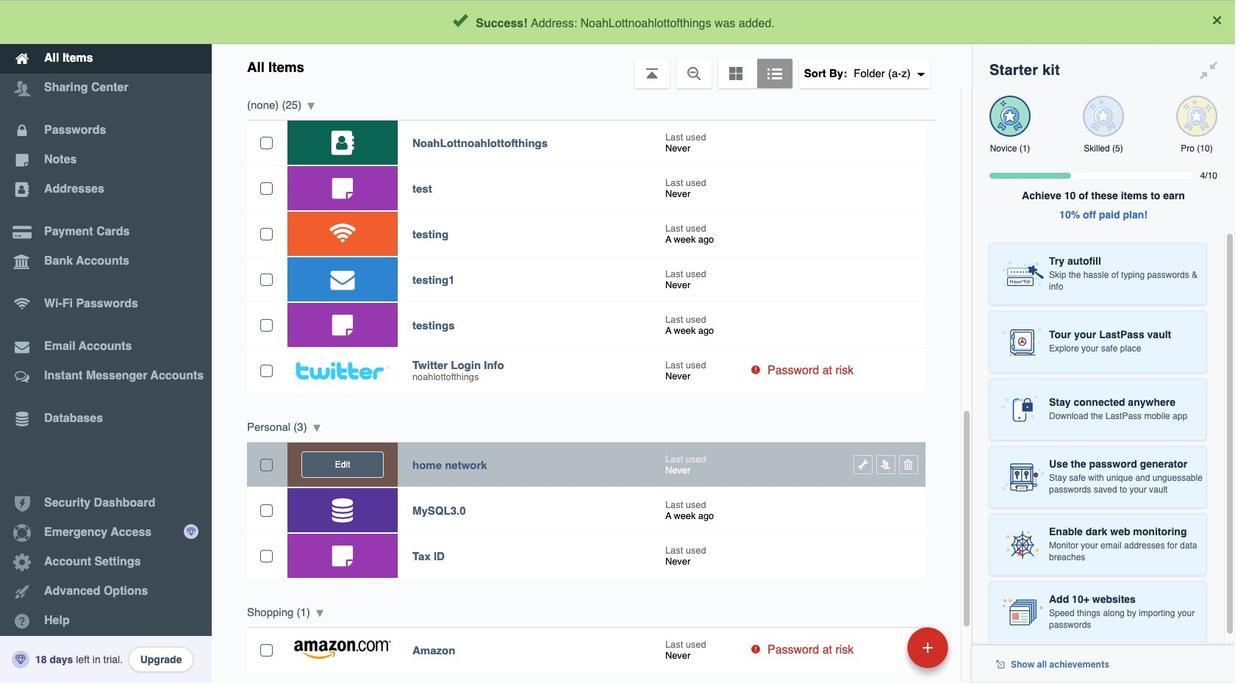 Task type: describe. For each thing, give the bounding box(es) containing it.
Search search field
[[355, 6, 942, 38]]

vault options navigation
[[212, 44, 973, 88]]



Task type: locate. For each thing, give the bounding box(es) containing it.
main navigation navigation
[[0, 0, 212, 683]]

new item navigation
[[807, 623, 958, 683]]

alert
[[0, 0, 1236, 44]]

new item element
[[807, 627, 954, 669]]

search my vault text field
[[355, 6, 942, 38]]



Task type: vqa. For each thing, say whether or not it's contained in the screenshot.
dialog
no



